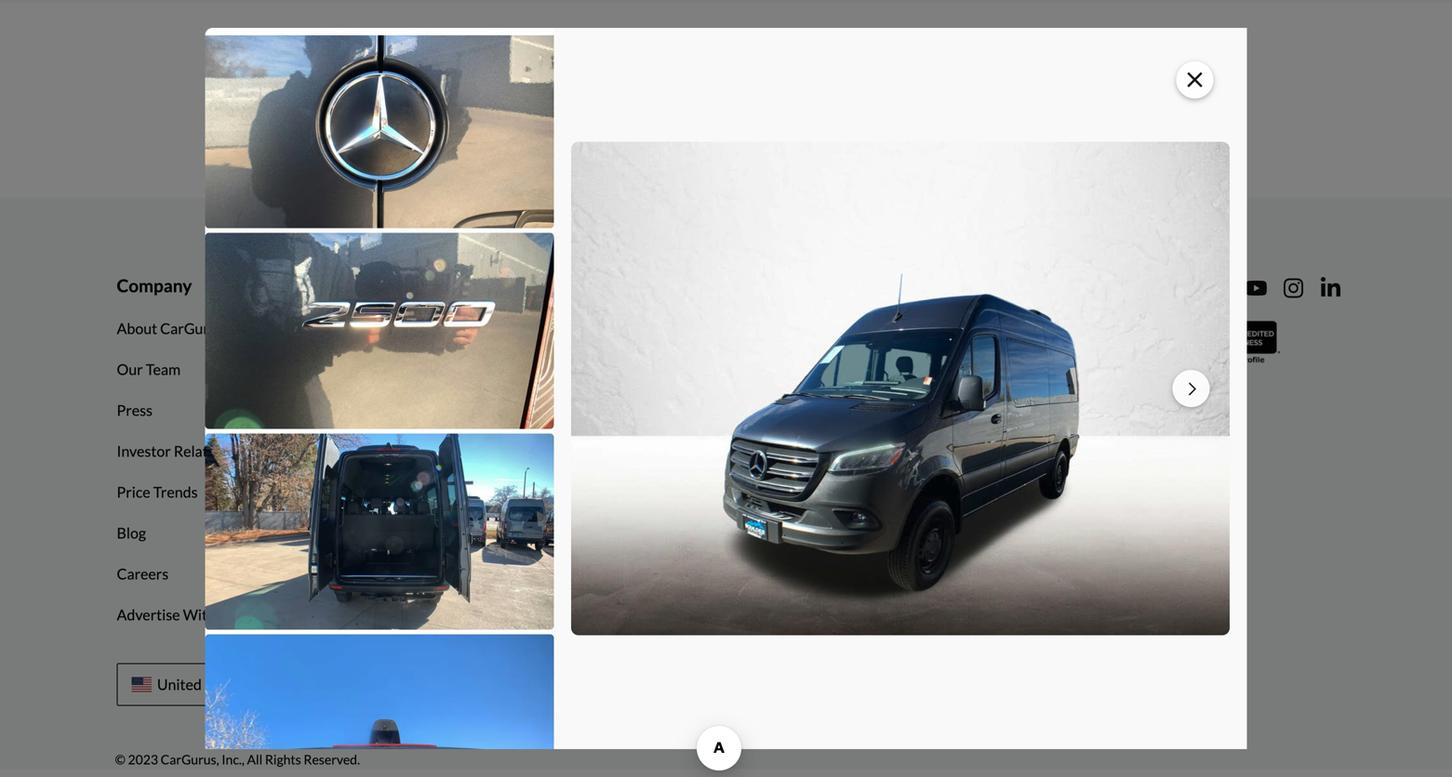 Task type: describe. For each thing, give the bounding box(es) containing it.
our
[[117, 361, 143, 379]]

of
[[627, 320, 640, 338]]

signup
[[423, 361, 467, 379]]

cargurus,
[[161, 752, 219, 768]]

terms of use link
[[570, 309, 682, 350]]

our team link
[[103, 350, 195, 391]]

(en)
[[248, 676, 277, 694]]

terms of use
[[584, 320, 668, 338]]

1 horizontal spatial my
[[718, 443, 740, 461]]

rights inside my privacy rights link
[[660, 402, 701, 420]]

about
[[117, 320, 157, 338]]

reserved.
[[304, 752, 360, 768]]

contact us
[[974, 361, 1047, 379]]

view vehicle photo 26 image
[[205, 635, 554, 778]]

price
[[117, 484, 150, 502]]

©
[[115, 752, 125, 768]]

security link
[[570, 513, 652, 554]]

terms for terms of use
[[584, 320, 624, 338]]

vehicle full photo image
[[571, 142, 1230, 636]]

united states (en)
[[157, 676, 277, 694]]

company
[[117, 275, 192, 297]]

advertise
[[117, 606, 180, 625]]

2023
[[128, 752, 158, 768]]

dealer signup link
[[362, 350, 481, 391]]

dealer resources
[[376, 320, 491, 338]]

terms for terms
[[584, 275, 632, 297]]

1 vertical spatial privacy
[[609, 402, 657, 420]]

do not sell or share my personal information
[[584, 443, 880, 461]]

us image
[[132, 678, 152, 693]]

do not sell or share my personal information link
[[570, 431, 894, 472]]

2 help from the top
[[974, 320, 1005, 338]]

about cargurus
[[117, 320, 224, 338]]

policy
[[636, 361, 675, 379]]

1 help from the top
[[974, 275, 1012, 297]]

or
[[661, 443, 675, 461]]

do
[[584, 443, 604, 461]]

dealer signup
[[376, 361, 467, 379]]

careers link
[[103, 554, 183, 595]]

my privacy rights
[[584, 402, 701, 420]]

1 vertical spatial cargurus
[[219, 606, 282, 625]]

privacy policy
[[584, 361, 675, 379]]

my privacy rights link
[[570, 391, 715, 431]]

with
[[183, 606, 216, 625]]

about cargurus link
[[103, 309, 238, 350]]

0 vertical spatial my
[[584, 402, 606, 420]]

view vehicle photo 24 image
[[205, 233, 554, 429]]

not
[[607, 443, 632, 461]]

close image
[[1188, 68, 1203, 92]]

interest-based ads link
[[570, 472, 723, 513]]

interest-based ads
[[584, 484, 709, 502]]

press
[[117, 402, 153, 420]]

view vehicle photo 25 image
[[205, 434, 554, 630]]

ads
[[684, 484, 709, 502]]



Task type: locate. For each thing, give the bounding box(es) containing it.
1 vertical spatial terms
[[584, 320, 624, 338]]

based
[[642, 484, 681, 502]]

blog link
[[103, 513, 160, 554]]

cargurus right with
[[219, 606, 282, 625]]

advertise with cargurus
[[117, 606, 282, 625]]

2 dealer from the top
[[376, 361, 420, 379]]

1 vertical spatial rights
[[265, 752, 301, 768]]

all
[[247, 752, 263, 768]]

help
[[974, 275, 1012, 297], [974, 320, 1005, 338]]

resources
[[423, 320, 491, 338]]

next image image
[[1189, 382, 1197, 397]]

click for the bbb business review of this auto listing service in cambridge ma image
[[1193, 319, 1283, 366]]

trends
[[153, 484, 198, 502]]

careers
[[117, 565, 169, 584]]

sell
[[635, 443, 658, 461]]

privacy down privacy policy link on the left
[[609, 402, 657, 420]]

use
[[643, 320, 668, 338]]

terms up 'terms of use'
[[584, 275, 632, 297]]

team
[[146, 361, 181, 379]]

dealer down for
[[376, 320, 420, 338]]

cargurus up team
[[160, 320, 224, 338]]

0 horizontal spatial my
[[584, 402, 606, 420]]

contact
[[974, 361, 1026, 379]]

privacy
[[584, 361, 633, 379], [609, 402, 657, 420]]

dealer for dealer resources
[[376, 320, 420, 338]]

united
[[157, 676, 202, 694]]

my right share
[[718, 443, 740, 461]]

my
[[584, 402, 606, 420], [718, 443, 740, 461]]

terms left of at top left
[[584, 320, 624, 338]]

rights up or
[[660, 402, 701, 420]]

contact us link
[[960, 350, 1061, 391]]

press link
[[103, 391, 167, 431]]

0 vertical spatial privacy
[[584, 361, 633, 379]]

rights
[[660, 402, 701, 420], [265, 752, 301, 768]]

0 vertical spatial dealer
[[376, 320, 420, 338]]

dealers
[[406, 275, 467, 297]]

privacy down terms of use "link"
[[584, 361, 633, 379]]

dealer for dealer signup
[[376, 361, 420, 379]]

investor
[[117, 443, 171, 461]]

our team
[[117, 361, 181, 379]]

1 dealer from the top
[[376, 320, 420, 338]]

1 vertical spatial my
[[718, 443, 740, 461]]

1 vertical spatial help
[[974, 320, 1005, 338]]

0 vertical spatial rights
[[660, 402, 701, 420]]

dealer
[[376, 320, 420, 338], [376, 361, 420, 379]]

0 vertical spatial cargurus
[[160, 320, 224, 338]]

view vehicle photo 23 image
[[205, 32, 554, 228]]

states
[[205, 676, 245, 694]]

1 vertical spatial dealer
[[376, 361, 420, 379]]

for
[[376, 275, 403, 297]]

personal
[[743, 443, 800, 461]]

investor relations
[[117, 443, 235, 461]]

my up do
[[584, 402, 606, 420]]

help up help link
[[974, 275, 1012, 297]]

for dealers
[[376, 275, 467, 297]]

share
[[678, 443, 716, 461]]

investor relations link
[[103, 431, 249, 472]]

help up contact
[[974, 320, 1005, 338]]

rights right "all"
[[265, 752, 301, 768]]

security
[[584, 524, 638, 543]]

information
[[803, 443, 880, 461]]

2 terms from the top
[[584, 320, 624, 338]]

price trends
[[117, 484, 198, 502]]

0 vertical spatial help
[[974, 275, 1012, 297]]

1 horizontal spatial rights
[[660, 402, 701, 420]]

0 vertical spatial terms
[[584, 275, 632, 297]]

price trends link
[[103, 472, 212, 513]]

© 2023 cargurus, inc., all rights reserved.
[[115, 752, 360, 768]]

terms
[[584, 275, 632, 297], [584, 320, 624, 338]]

dealer resources link
[[362, 309, 505, 350]]

blog
[[117, 524, 146, 543]]

advertise with cargurus link
[[103, 595, 296, 636]]

relations
[[174, 443, 235, 461]]

1 terms from the top
[[584, 275, 632, 297]]

terms inside "link"
[[584, 320, 624, 338]]

interest-
[[584, 484, 642, 502]]

privacy policy link
[[570, 350, 689, 391]]

0 horizontal spatial rights
[[265, 752, 301, 768]]

cargurus
[[160, 320, 224, 338], [219, 606, 282, 625]]

us
[[1029, 361, 1047, 379]]

help link
[[960, 309, 1019, 350]]

dealer left the signup
[[376, 361, 420, 379]]

inc.,
[[222, 752, 245, 768]]



Task type: vqa. For each thing, say whether or not it's contained in the screenshot.
Dealer Signup link
yes



